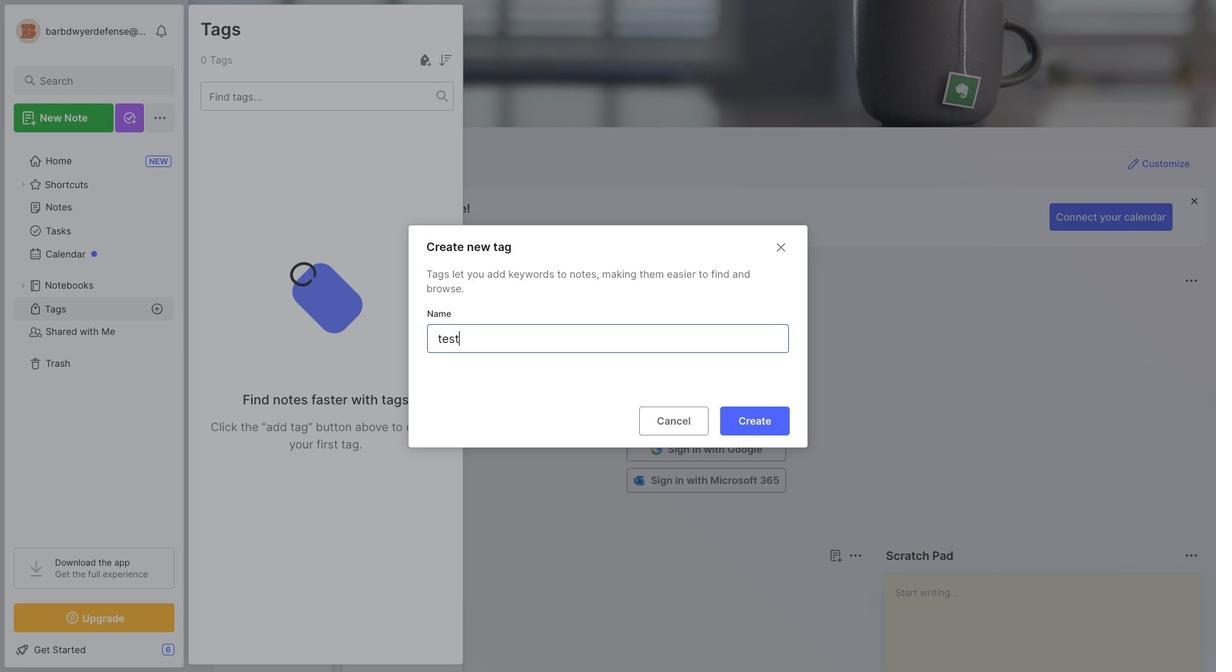 Task type: locate. For each thing, give the bounding box(es) containing it.
Start writing… text field
[[896, 574, 1201, 673]]

None search field
[[40, 72, 162, 89]]

close image
[[773, 239, 790, 256]]

tab
[[214, 574, 257, 591]]

none search field inside main "element"
[[40, 72, 162, 89]]

row group
[[211, 600, 472, 673]]

tree
[[5, 141, 183, 535]]



Task type: describe. For each thing, give the bounding box(es) containing it.
Find tags… text field
[[201, 87, 437, 106]]

create new tag image
[[416, 51, 434, 69]]

main element
[[0, 0, 188, 673]]

Search text field
[[40, 74, 162, 88]]

expand notebooks image
[[19, 282, 28, 290]]

tree inside main "element"
[[5, 141, 183, 535]]

Tag name text field
[[437, 325, 783, 352]]



Task type: vqa. For each thing, say whether or not it's contained in the screenshot.
'tree'
yes



